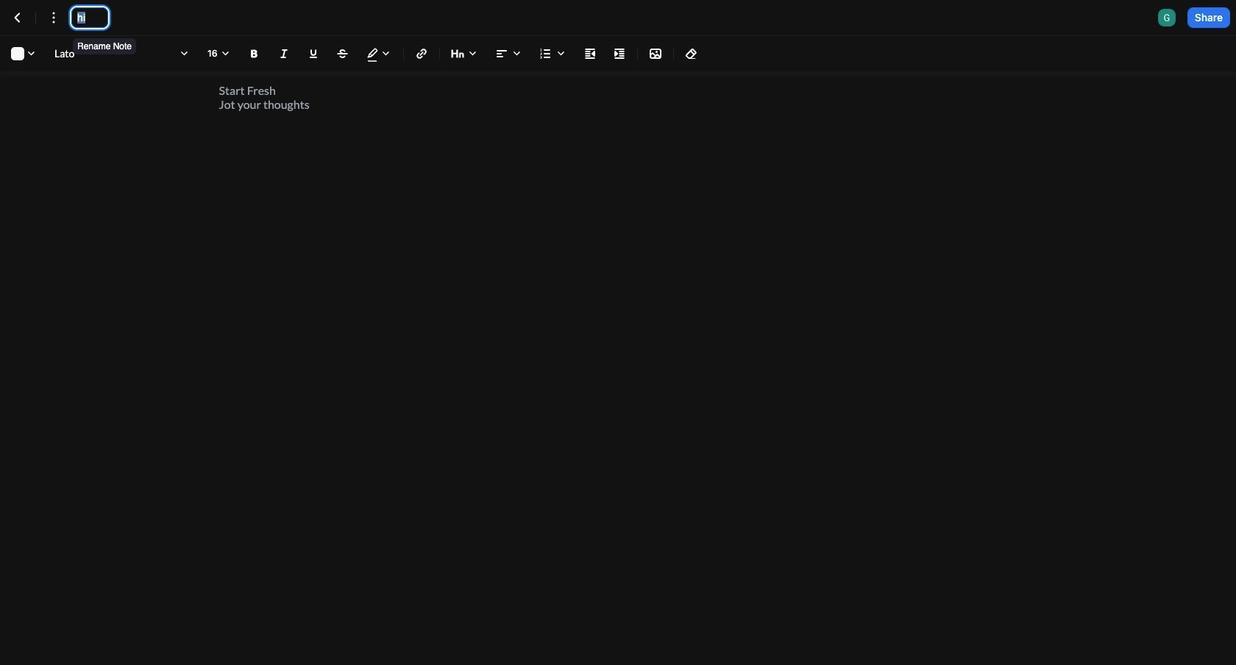 Task type: describe. For each thing, give the bounding box(es) containing it.
insert image image
[[647, 45, 665, 63]]

clear style image
[[683, 45, 701, 63]]

generic name image
[[1158, 9, 1176, 26]]

bold image
[[246, 45, 263, 63]]

more image
[[45, 9, 63, 26]]

decrease indent image
[[581, 45, 599, 63]]



Task type: vqa. For each thing, say whether or not it's contained in the screenshot.
pronouns text box
no



Task type: locate. For each thing, give the bounding box(es) containing it.
strikethrough image
[[334, 45, 352, 63]]

link image
[[413, 45, 431, 63]]

all notes image
[[9, 9, 26, 26]]

tooltip
[[71, 28, 138, 56]]

None text field
[[77, 10, 102, 25]]

increase indent image
[[611, 45, 629, 63]]

underline image
[[305, 45, 322, 63]]

italic image
[[275, 45, 293, 63]]



